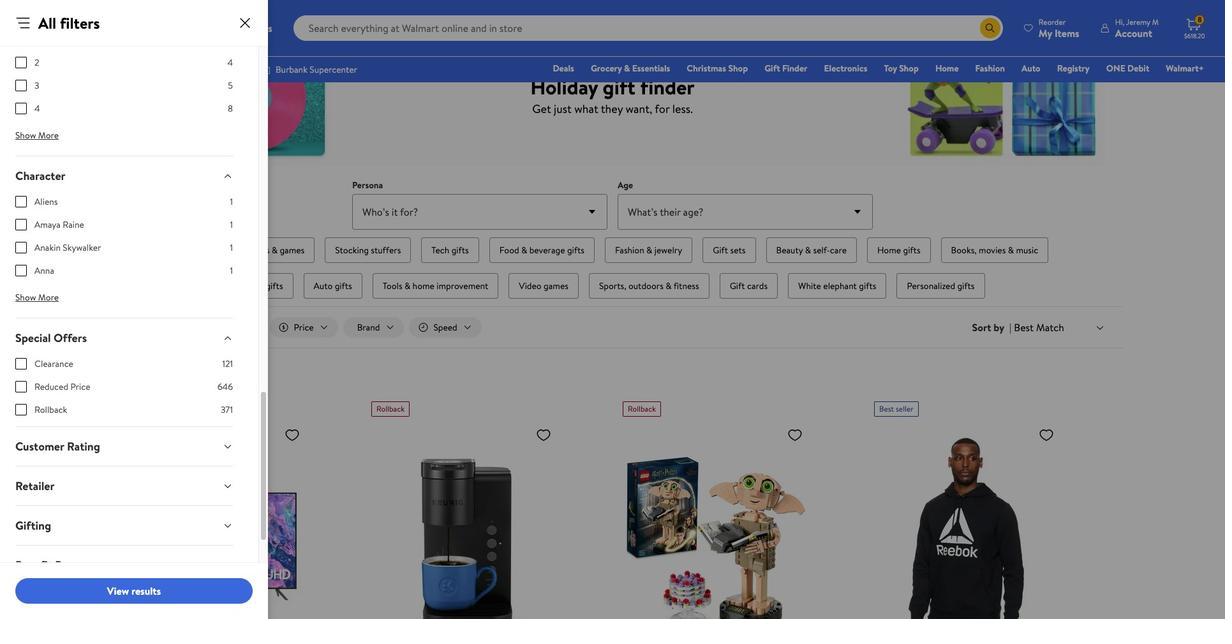 Task type: locate. For each thing, give the bounding box(es) containing it.
0 horizontal spatial home
[[878, 244, 901, 257]]

1 vertical spatial fashion
[[615, 244, 645, 257]]

0 vertical spatial gift
[[765, 62, 780, 75]]

cards
[[748, 280, 768, 292]]

auto inside auto gifts button
[[314, 280, 333, 292]]

3 rollback from the left
[[628, 404, 656, 414]]

3 1 from the top
[[230, 241, 233, 254]]

toy
[[884, 62, 897, 75]]

4 down the 3
[[34, 102, 40, 115]]

more for 4
[[38, 129, 59, 142]]

1 vertical spatial games
[[544, 280, 569, 292]]

clearance
[[34, 357, 73, 370]]

1 vertical spatial show more
[[15, 291, 59, 304]]

grocery & essentials link
[[585, 61, 676, 75]]

1 vertical spatial more
[[38, 291, 59, 304]]

beauty
[[777, 244, 803, 257]]

just
[[554, 101, 572, 117]]

1 horizontal spatial home
[[936, 62, 959, 75]]

fashion for fashion & jewelry
[[615, 244, 645, 257]]

show more button up character
[[5, 125, 69, 146]]

auto inside auto link
[[1022, 62, 1041, 75]]

best
[[880, 404, 894, 414]]

gift inside 'list item'
[[713, 244, 728, 257]]

gift for gift sets
[[713, 244, 728, 257]]

0 horizontal spatial fashion
[[615, 244, 645, 257]]

show more button for 4
[[5, 125, 69, 146]]

home
[[413, 280, 435, 292]]

8 up $618.20
[[1198, 14, 1203, 25]]

2 shop from the left
[[900, 62, 919, 75]]

gift cards button
[[720, 273, 778, 299]]

shop right christmas
[[729, 62, 748, 75]]

white elephant gifts
[[799, 280, 877, 292]]

1 vertical spatial home
[[878, 244, 901, 257]]

personalized
[[907, 280, 956, 292]]

list item
[[174, 235, 235, 266]]

0 vertical spatial auto
[[1022, 62, 1041, 75]]

home
[[936, 62, 959, 75], [878, 244, 901, 257]]

2 1 from the top
[[230, 218, 233, 231]]

more up character
[[38, 129, 59, 142]]

Search search field
[[293, 15, 1003, 41]]

sets
[[731, 244, 746, 257]]

1 vertical spatial auto
[[314, 280, 333, 292]]

price when purchased online
[[117, 385, 243, 399]]

& left jewelry
[[647, 244, 653, 257]]

one debit link
[[1101, 61, 1156, 75]]

gifts inside 'button'
[[958, 280, 975, 292]]

gifting button
[[5, 506, 243, 545]]

1 horizontal spatial shop
[[900, 62, 919, 75]]

8 down 5
[[228, 102, 233, 115]]

& inside "link"
[[624, 62, 630, 75]]

fashion link
[[970, 61, 1011, 75]]

0 vertical spatial fashion
[[976, 62, 1005, 75]]

add to favorites list, reebok men's delta logo hoodie, sizes s-3xl image
[[1039, 427, 1055, 443]]

1 horizontal spatial rollback
[[377, 404, 405, 414]]

sports, outdoors & fitness list item
[[587, 271, 712, 301]]

pet gifts button
[[240, 273, 293, 299]]

& for beauty & self-care
[[805, 244, 811, 257]]

& right tools
[[405, 280, 411, 292]]

0 vertical spatial show
[[15, 129, 36, 142]]

tech
[[432, 244, 450, 257]]

1 rollback from the left
[[34, 403, 67, 416]]

home gifts button
[[868, 237, 931, 263]]

fashion
[[976, 62, 1005, 75], [615, 244, 645, 257]]

shop for christmas shop
[[729, 62, 748, 75]]

care
[[830, 244, 847, 257]]

1 for aliens
[[230, 195, 233, 208]]

character
[[15, 168, 65, 184]]

finder
[[783, 62, 808, 75]]

0 vertical spatial 8
[[1198, 14, 1203, 25]]

registry link
[[1052, 61, 1096, 75]]

auto link
[[1016, 61, 1047, 75]]

finder
[[641, 72, 695, 101]]

1 shop from the left
[[729, 62, 748, 75]]

gift
[[765, 62, 780, 75], [713, 244, 728, 257], [730, 280, 745, 292]]

& right food
[[522, 244, 527, 257]]

age
[[618, 179, 633, 192]]

1 more from the top
[[38, 129, 59, 142]]

amaya raine
[[34, 218, 84, 231]]

holiday gift finder get just what they want, for less.
[[531, 72, 695, 117]]

0 horizontal spatial 4
[[34, 102, 40, 115]]

1 horizontal spatial 4
[[228, 56, 233, 69]]

gifts for tech gifts
[[452, 244, 469, 257]]

1 horizontal spatial games
[[544, 280, 569, 292]]

0 vertical spatial home
[[936, 62, 959, 75]]

2 horizontal spatial rollback
[[628, 404, 656, 414]]

all filters dialog
[[0, 0, 268, 619]]

self-
[[814, 244, 830, 257]]

sports, outdoors & fitness button
[[589, 273, 710, 299]]

offers
[[54, 330, 87, 346]]

add to favorites list, samsung 43" class cu7000b crystal uhd 4k smart television un43cu7000bxza image
[[285, 427, 300, 443]]

show more
[[15, 129, 59, 142], [15, 291, 59, 304]]

|
[[1010, 320, 1012, 335]]

4 up 5
[[228, 56, 233, 69]]

more
[[38, 129, 59, 142], [38, 291, 59, 304]]

white
[[799, 280, 822, 292]]

gifts right the pet
[[266, 280, 283, 292]]

1 horizontal spatial fashion
[[976, 62, 1005, 75]]

fashion left jewelry
[[615, 244, 645, 257]]

personalized gifts list item
[[895, 271, 988, 301]]

1 vertical spatial 4
[[34, 102, 40, 115]]

show more button for anakin skywalker
[[5, 287, 69, 308]]

what
[[575, 101, 599, 117]]

grocery & essentials
[[591, 62, 671, 75]]

5
[[228, 79, 233, 92]]

less.
[[673, 101, 693, 117]]

stuffers
[[371, 244, 401, 257]]

add to favorites list, lego harry potter dobby the house-elf building toy set, makes a great birthday and christmas gift, authentically detailed build and display model of a beloved character, 76421 image
[[788, 427, 803, 443]]

amaya
[[34, 218, 61, 231]]

games right video
[[544, 280, 569, 292]]

games
[[280, 244, 305, 257], [544, 280, 569, 292]]

None checkbox
[[15, 57, 27, 68], [15, 103, 27, 114], [15, 196, 27, 207], [15, 219, 27, 230], [15, 242, 27, 253], [15, 358, 27, 370], [15, 381, 27, 393], [15, 404, 27, 416], [15, 57, 27, 68], [15, 103, 27, 114], [15, 196, 27, 207], [15, 219, 27, 230], [15, 242, 27, 253], [15, 358, 27, 370], [15, 381, 27, 393], [15, 404, 27, 416]]

shop right toy
[[900, 62, 919, 75]]

auto gifts
[[314, 280, 352, 292]]

show more down anna
[[15, 291, 59, 304]]

home left fashion link
[[936, 62, 959, 75]]

$618.20
[[1185, 31, 1206, 40]]

gifts up personalized
[[904, 244, 921, 257]]

gift inside list item
[[730, 280, 745, 292]]

shop
[[729, 62, 748, 75], [900, 62, 919, 75]]

all
[[38, 12, 56, 34]]

gifts right tech
[[452, 244, 469, 257]]

filters
[[60, 12, 100, 34]]

None checkbox
[[15, 80, 27, 91], [15, 265, 27, 276], [15, 80, 27, 91], [15, 265, 27, 276]]

purchased
[[169, 385, 214, 399]]

registry
[[1058, 62, 1090, 75]]

0 vertical spatial show more button
[[5, 125, 69, 146]]

4 1 from the top
[[230, 264, 233, 277]]

0 horizontal spatial price
[[70, 380, 90, 393]]

0 horizontal spatial auto
[[314, 280, 333, 292]]

fashion & jewelry list item
[[603, 235, 695, 266]]

0 horizontal spatial 8
[[228, 102, 233, 115]]

stocking
[[335, 244, 369, 257]]

reduced
[[34, 380, 68, 393]]

& inside "button"
[[1008, 244, 1014, 257]]

2 vertical spatial gift
[[730, 280, 745, 292]]

price left when
[[117, 385, 140, 399]]

show more up character
[[15, 129, 59, 142]]

show more button down anna
[[5, 287, 69, 308]]

1 vertical spatial show more button
[[5, 287, 69, 308]]

1 vertical spatial gift
[[713, 244, 728, 257]]

646
[[218, 380, 233, 393]]

auto right fashion link
[[1022, 62, 1041, 75]]

1 horizontal spatial gift
[[730, 280, 745, 292]]

special offers button
[[5, 319, 243, 357]]

121
[[222, 357, 233, 370]]

8 for 8 $618.20
[[1198, 14, 1203, 25]]

1 show more button from the top
[[5, 125, 69, 146]]

gifts inside list item
[[335, 280, 352, 292]]

gifts right personalized
[[958, 280, 975, 292]]

1 show more from the top
[[15, 129, 59, 142]]

1 vertical spatial show
[[15, 291, 36, 304]]

persona
[[352, 179, 383, 192]]

0 horizontal spatial gift
[[713, 244, 728, 257]]

2 rollback from the left
[[377, 404, 405, 414]]

gifts for personalized gifts
[[958, 280, 975, 292]]

group
[[148, 235, 1078, 301]]

& for food & beverage gifts
[[522, 244, 527, 257]]

show
[[15, 129, 36, 142], [15, 291, 36, 304]]

2 show from the top
[[15, 291, 36, 304]]

1 for anna
[[230, 264, 233, 277]]

home inside button
[[878, 244, 901, 257]]

gift left cards
[[730, 280, 745, 292]]

sort
[[973, 320, 992, 335]]

& right toys
[[272, 244, 278, 257]]

auto right pet gifts
[[314, 280, 333, 292]]

customer
[[15, 439, 64, 455]]

0 vertical spatial show more
[[15, 129, 59, 142]]

1 show from the top
[[15, 129, 36, 142]]

electronics
[[824, 62, 868, 75]]

8 inside 8 $618.20
[[1198, 14, 1203, 25]]

2 show more button from the top
[[5, 287, 69, 308]]

walmart+ link
[[1161, 61, 1210, 75]]

video games list item
[[506, 271, 582, 301]]

show up character
[[15, 129, 36, 142]]

food
[[500, 244, 519, 257]]

customer rating
[[15, 439, 100, 455]]

fashion & jewelry
[[615, 244, 683, 257]]

& left music
[[1008, 244, 1014, 257]]

sports, outdoors & fitness
[[599, 280, 699, 292]]

& left self-
[[805, 244, 811, 257]]

music
[[1017, 244, 1039, 257]]

gift cards
[[730, 280, 768, 292]]

add to favorites list, keurig k-express essentials single serve k-cup pod coffee maker, black image
[[536, 427, 552, 443]]

price right reduced
[[70, 380, 90, 393]]

home right care
[[878, 244, 901, 257]]

tools & home improvement
[[383, 280, 489, 292]]

0 horizontal spatial rollback
[[34, 403, 67, 416]]

price inside special offers group
[[70, 380, 90, 393]]

2 show more from the top
[[15, 291, 59, 304]]

show down anna
[[15, 291, 36, 304]]

christmas
[[687, 62, 726, 75]]

games right toys
[[280, 244, 305, 257]]

2 more from the top
[[38, 291, 59, 304]]

1 horizontal spatial auto
[[1022, 62, 1041, 75]]

1 for amaya raine
[[230, 218, 233, 231]]

gift cards list item
[[717, 271, 781, 301]]

0 vertical spatial more
[[38, 129, 59, 142]]

gifts down the stocking
[[335, 280, 352, 292]]

benefit programs
[[15, 557, 103, 573]]

rollback inside special offers group
[[34, 403, 67, 416]]

anna
[[34, 264, 54, 277]]

fashion left auto link
[[976, 62, 1005, 75]]

gift for gift finder
[[765, 62, 780, 75]]

reebok men's delta logo hoodie, sizes s-3xl image
[[875, 422, 1060, 619]]

1 1 from the top
[[230, 195, 233, 208]]

0 horizontal spatial games
[[280, 244, 305, 257]]

more down anna
[[38, 291, 59, 304]]

0 vertical spatial 4
[[228, 56, 233, 69]]

shoe size group
[[15, 33, 233, 125]]

seller
[[896, 404, 914, 414]]

keurig k-express essentials single serve k-cup pod coffee maker, black image
[[372, 422, 557, 619]]

1
[[230, 195, 233, 208], [230, 218, 233, 231], [230, 241, 233, 254], [230, 264, 233, 277]]

gift left finder
[[765, 62, 780, 75]]

0 horizontal spatial shop
[[729, 62, 748, 75]]

fashion inside button
[[615, 244, 645, 257]]

home gifts list item
[[865, 235, 934, 266]]

2 horizontal spatial gift
[[765, 62, 780, 75]]

lego harry potter dobby the house-elf building toy set, makes a great birthday and christmas gift, authentically detailed build and display model of a beloved character, 76421 image
[[623, 422, 808, 619]]

toys & games list item
[[240, 235, 317, 266]]

1 vertical spatial 8
[[228, 102, 233, 115]]

holiday gift finder image
[[120, 28, 1106, 166]]

elephant
[[824, 280, 857, 292]]

auto
[[1022, 62, 1041, 75], [314, 280, 333, 292]]

8 inside shoe size group
[[228, 102, 233, 115]]

auto for auto
[[1022, 62, 1041, 75]]

& right grocery
[[624, 62, 630, 75]]

gift left the sets
[[713, 244, 728, 257]]

1 horizontal spatial 8
[[1198, 14, 1203, 25]]



Task type: vqa. For each thing, say whether or not it's contained in the screenshot.
Toys & games's &
yes



Task type: describe. For each thing, give the bounding box(es) containing it.
food & beverage gifts list item
[[487, 235, 598, 266]]

outdoors
[[629, 280, 664, 292]]

show for anakin skywalker
[[15, 291, 36, 304]]

show for 4
[[15, 129, 36, 142]]

reduced price
[[34, 380, 90, 393]]

Walmart Site-Wide search field
[[293, 15, 1003, 41]]

when
[[143, 385, 166, 399]]

3
[[34, 79, 39, 92]]

close panel image
[[237, 15, 253, 31]]

stocking stuffers
[[335, 244, 401, 257]]

tools & home improvement button
[[373, 273, 499, 299]]

show more for anakin skywalker
[[15, 291, 59, 304]]

results
[[131, 584, 161, 598]]

gifts for pet gifts
[[266, 280, 283, 292]]

gift sets list item
[[700, 235, 759, 266]]

rollback for keurig k-express essentials single serve k-cup pod coffee maker, black image
[[377, 404, 405, 414]]

1 horizontal spatial price
[[117, 385, 140, 399]]

fashion & jewelry button
[[605, 237, 693, 263]]

home for home gifts
[[878, 244, 901, 257]]

371
[[221, 403, 233, 416]]

gifts for home gifts
[[904, 244, 921, 257]]

shop for toy shop
[[900, 62, 919, 75]]

they
[[601, 101, 623, 117]]

gift finder link
[[759, 61, 814, 75]]

benefit programs button
[[5, 546, 243, 585]]

beauty & self-care button
[[766, 237, 857, 263]]

& for fashion & jewelry
[[647, 244, 653, 257]]

store
[[231, 321, 251, 334]]

by
[[994, 320, 1005, 335]]

want,
[[626, 101, 653, 117]]

toys & games button
[[243, 237, 315, 263]]

best seller
[[880, 404, 914, 414]]

beverage
[[530, 244, 565, 257]]

deals link
[[547, 61, 580, 75]]

tech gifts button
[[422, 237, 479, 263]]

personalized gifts button
[[897, 273, 985, 299]]

gifts for auto gifts
[[335, 280, 352, 292]]

rollback for lego harry potter dobby the house-elf building toy set, makes a great birthday and christmas gift, authentically detailed build and display model of a beloved character, 76421 image
[[628, 404, 656, 414]]

1 for anakin skywalker
[[230, 241, 233, 254]]

gift finder
[[765, 62, 808, 75]]

character button
[[5, 156, 243, 195]]

rating
[[67, 439, 100, 455]]

view
[[107, 584, 129, 598]]

& for toys & games
[[272, 244, 278, 257]]

0 vertical spatial games
[[280, 244, 305, 257]]

retailer
[[15, 478, 55, 494]]

& left fitness
[[666, 280, 672, 292]]

all filters
[[38, 12, 100, 34]]

food & beverage gifts
[[500, 244, 585, 257]]

special offers group
[[15, 357, 233, 426]]

deals
[[553, 62, 574, 75]]

samsung 43" class cu7000b crystal uhd 4k smart television un43cu7000bxza image
[[120, 422, 305, 619]]

pet gifts list item
[[238, 271, 296, 301]]

one debit
[[1107, 62, 1150, 75]]

christmas shop
[[687, 62, 748, 75]]

group containing toys & games
[[148, 235, 1078, 301]]

view results button
[[15, 578, 253, 604]]

white elephant gifts list item
[[786, 271, 889, 301]]

stocking stuffers button
[[325, 237, 411, 263]]

special offers
[[15, 330, 87, 346]]

gifting
[[15, 518, 51, 534]]

beauty & self-care
[[777, 244, 847, 257]]

gifts right beverage
[[567, 244, 585, 257]]

grocery
[[591, 62, 622, 75]]

christmas shop link
[[681, 61, 754, 75]]

special
[[15, 330, 51, 346]]

one
[[1107, 62, 1126, 75]]

online
[[216, 385, 243, 399]]

walmart+
[[1167, 62, 1205, 75]]

& for tools & home improvement
[[405, 280, 411, 292]]

gift for gift cards
[[730, 280, 745, 292]]

food & beverage gifts button
[[490, 237, 595, 263]]

8 $618.20
[[1185, 14, 1206, 40]]

2
[[34, 56, 39, 69]]

get
[[533, 101, 551, 117]]

improvement
[[437, 280, 489, 292]]

toys & games
[[253, 244, 305, 257]]

legal information image
[[248, 387, 259, 397]]

electronics link
[[819, 61, 874, 75]]

home link
[[930, 61, 965, 75]]

gift sets
[[713, 244, 746, 257]]

show more for 4
[[15, 129, 59, 142]]

video games
[[519, 280, 569, 292]]

fashion for fashion
[[976, 62, 1005, 75]]

stocking stuffers list item
[[323, 235, 414, 266]]

character group
[[15, 195, 233, 287]]

tools & home improvement list item
[[370, 271, 501, 301]]

& for grocery & essentials
[[624, 62, 630, 75]]

gifts right the elephant
[[859, 280, 877, 292]]

books, movies & music
[[952, 244, 1039, 257]]

walmart image
[[20, 18, 103, 38]]

toys
[[253, 244, 270, 257]]

video games button
[[509, 273, 579, 299]]

tech gifts list item
[[419, 235, 482, 266]]

pet
[[251, 280, 264, 292]]

sort and filter section element
[[102, 307, 1124, 348]]

anakin skywalker
[[34, 241, 101, 254]]

auto gifts list item
[[301, 271, 365, 301]]

pet gifts
[[251, 280, 283, 292]]

jewelry
[[655, 244, 683, 257]]

books, movies & music list item
[[939, 235, 1052, 266]]

in-store button
[[196, 317, 265, 338]]

anakin
[[34, 241, 61, 254]]

books, movies & music button
[[941, 237, 1049, 263]]

more for anakin skywalker
[[38, 291, 59, 304]]

in-
[[220, 321, 231, 334]]

toy shop link
[[879, 61, 925, 75]]

home for home
[[936, 62, 959, 75]]

programs
[[55, 557, 103, 573]]

personalized gifts
[[907, 280, 975, 292]]

beauty & self-care list item
[[764, 235, 860, 266]]

8 for 8
[[228, 102, 233, 115]]

debit
[[1128, 62, 1150, 75]]

auto for auto gifts
[[314, 280, 333, 292]]

tools
[[383, 280, 403, 292]]



